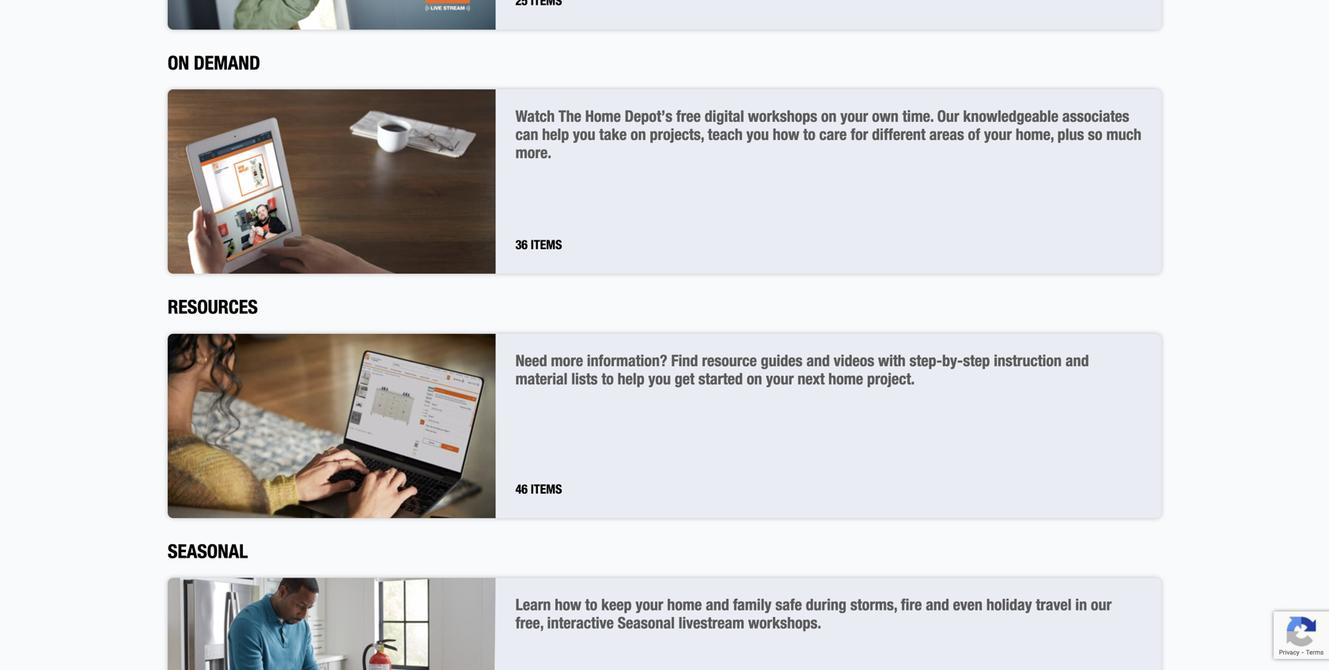Task type: describe. For each thing, give the bounding box(es) containing it.
how inside 'learn how to keep your home and family safe during storms, fire and even holiday travel in our free, interactive seasonal livestream workshops.'
[[555, 599, 581, 615]]

instruction
[[994, 355, 1062, 371]]

0 vertical spatial on
[[821, 111, 837, 126]]

associates
[[1062, 111, 1129, 126]]

need
[[516, 355, 547, 371]]

learn
[[516, 599, 551, 615]]

during
[[806, 599, 847, 615]]

learn how to keep your home and family safe during storms, fire and even holiday travel in our free, interactive seasonal livestream workshops. link
[[158, 578, 1171, 670]]

help inside need more information? find resource guides and videos with step-by-step instruction and material lists to help you get started on your next home project.
[[618, 373, 645, 389]]

next
[[798, 373, 825, 389]]

step
[[963, 355, 990, 371]]

46 items
[[516, 485, 562, 497]]

take
[[599, 129, 627, 145]]

time.
[[902, 111, 933, 126]]

videos
[[834, 355, 874, 371]]

how inside watch the home depot's free digital workshops on your own time. our knowledgeable associates can help you take on projects, teach you how to care for different areas of your home, plus so much more.
[[773, 129, 799, 145]]

resource
[[702, 355, 757, 371]]

and up livestream
[[706, 599, 729, 615]]

on demand
[[168, 56, 260, 75]]

items for on demand
[[531, 240, 562, 253]]

your up for in the right top of the page
[[840, 111, 868, 126]]

on
[[168, 56, 189, 75]]

home inside 'learn how to keep your home and family safe during storms, fire and even holiday travel in our free, interactive seasonal livestream workshops.'
[[667, 599, 702, 615]]

for
[[851, 129, 868, 145]]

workshops.
[[748, 617, 821, 633]]

free,
[[516, 617, 543, 633]]

36 items
[[516, 240, 562, 253]]

depot's
[[625, 111, 672, 126]]

different
[[872, 129, 926, 145]]

interactive
[[547, 617, 614, 633]]

home
[[585, 111, 621, 126]]

of
[[968, 129, 980, 145]]

1 vertical spatial on
[[631, 129, 646, 145]]

your inside 'learn how to keep your home and family safe during storms, fire and even holiday travel in our free, interactive seasonal livestream workshops.'
[[636, 599, 663, 615]]

own
[[872, 111, 899, 126]]

step-
[[909, 355, 942, 371]]

resources
[[168, 300, 258, 319]]

with the home depot's free diy livestream workshops, our knowledgeable associates can help you take on projects, learn how your home works, plus so much more – without leaving the house. click through to see what workshops are available. image
[[168, 0, 496, 30]]

digital
[[705, 111, 744, 126]]

and right fire
[[926, 599, 949, 615]]

36
[[516, 240, 528, 253]]

material
[[516, 373, 568, 389]]

areas
[[929, 129, 964, 145]]

our
[[937, 111, 959, 126]]

0 horizontal spatial you
[[573, 129, 595, 145]]

watch the home depot's free digital workshops on your own time. our knowledgeable associates can help you take on projects, teach you how to care for different areas of your home, plus so much more.
[[516, 111, 1142, 163]]

2 horizontal spatial you
[[746, 129, 769, 145]]

watch the home depot's free digital workshops on your own time. our knowledgeable associates can help you take on projects, teach you how to care for different areas of your home, plus so much more. image
[[168, 89, 496, 274]]

much
[[1106, 129, 1142, 145]]

seasonal
[[168, 545, 248, 564]]

seasonal
[[618, 617, 675, 633]]

learn how to keep your home and family safe during storms, fire and even holiday travel in our free, interactive seasonal livestream workshops.
[[516, 599, 1112, 633]]

your down knowledgeable
[[984, 129, 1012, 145]]

46
[[516, 485, 528, 497]]

find
[[671, 355, 698, 371]]

plus
[[1058, 129, 1084, 145]]

guides
[[761, 355, 803, 371]]

home,
[[1016, 129, 1054, 145]]

storms,
[[850, 599, 897, 615]]

teach
[[708, 129, 743, 145]]

by-
[[942, 355, 963, 371]]



Task type: vqa. For each thing, say whether or not it's contained in the screenshot.
leftmost home
yes



Task type: locate. For each thing, give the bounding box(es) containing it.
you down the
[[573, 129, 595, 145]]

you left get
[[648, 373, 671, 389]]

1 horizontal spatial to
[[602, 373, 614, 389]]

1 vertical spatial how
[[555, 599, 581, 615]]

0 vertical spatial home
[[828, 373, 863, 389]]

safe
[[775, 599, 802, 615]]

0 horizontal spatial on
[[631, 129, 646, 145]]

2 horizontal spatial to
[[803, 129, 816, 145]]

your up the seasonal
[[636, 599, 663, 615]]

1 items from the top
[[531, 240, 562, 253]]

you
[[573, 129, 595, 145], [746, 129, 769, 145], [648, 373, 671, 389]]

1 vertical spatial items
[[531, 485, 562, 497]]

even
[[953, 599, 983, 615]]

1 horizontal spatial on
[[747, 373, 762, 389]]

on down the resource
[[747, 373, 762, 389]]

1 vertical spatial home
[[667, 599, 702, 615]]

1 vertical spatial help
[[618, 373, 645, 389]]

0 horizontal spatial home
[[667, 599, 702, 615]]

our
[[1091, 599, 1112, 615]]

and right the instruction
[[1066, 355, 1089, 371]]

to inside 'learn how to keep your home and family safe during storms, fire and even holiday travel in our free, interactive seasonal livestream workshops.'
[[585, 599, 597, 615]]

can
[[516, 129, 538, 145]]

home up livestream
[[667, 599, 702, 615]]

workshops
[[748, 111, 817, 126]]

more.
[[516, 147, 551, 163]]

keep
[[601, 599, 632, 615]]

to left care
[[803, 129, 816, 145]]

1 horizontal spatial help
[[618, 373, 645, 389]]

watch
[[516, 111, 555, 126]]

project.
[[867, 373, 915, 389]]

0 vertical spatial how
[[773, 129, 799, 145]]

to right lists
[[602, 373, 614, 389]]

you down workshops
[[746, 129, 769, 145]]

information?
[[587, 355, 667, 371]]

1 horizontal spatial how
[[773, 129, 799, 145]]

to up interactive
[[585, 599, 597, 615]]

learn how to keep your home and family safe during storms, fire and even holiday travel in our free, interactive seasonal livestream workshops. image
[[168, 578, 496, 670]]

0 vertical spatial help
[[542, 129, 569, 145]]

items right "36"
[[531, 240, 562, 253]]

fire
[[901, 599, 922, 615]]

need more information? find resource guides and videos with step-by-step instruction and material lists to help you get started on your next home project.
[[516, 355, 1089, 389]]

more
[[551, 355, 583, 371]]

2 items from the top
[[531, 485, 562, 497]]

holiday
[[986, 599, 1032, 615]]

demand
[[194, 56, 260, 75]]

help
[[542, 129, 569, 145], [618, 373, 645, 389]]

items
[[531, 240, 562, 253], [531, 485, 562, 497]]

0 vertical spatial items
[[531, 240, 562, 253]]

how down workshops
[[773, 129, 799, 145]]

lists
[[571, 373, 598, 389]]

you inside need more information? find resource guides and videos with step-by-step instruction and material lists to help you get started on your next home project.
[[648, 373, 671, 389]]

help inside watch the home depot's free digital workshops on your own time. our knowledgeable associates can help you take on projects, teach you how to care for different areas of your home, plus so much more.
[[542, 129, 569, 145]]

on inside need more information? find resource guides and videos with step-by-step instruction and material lists to help you get started on your next home project.
[[747, 373, 762, 389]]

the
[[559, 111, 581, 126]]

care
[[819, 129, 847, 145]]

to inside need more information? find resource guides and videos with step-by-step instruction and material lists to help you get started on your next home project.
[[602, 373, 614, 389]]

how up interactive
[[555, 599, 581, 615]]

0 horizontal spatial how
[[555, 599, 581, 615]]

2 vertical spatial to
[[585, 599, 597, 615]]

items for resources
[[531, 485, 562, 497]]

your
[[840, 111, 868, 126], [984, 129, 1012, 145], [766, 373, 794, 389], [636, 599, 663, 615]]

home down 'videos'
[[828, 373, 863, 389]]

1 horizontal spatial home
[[828, 373, 863, 389]]

travel
[[1036, 599, 1072, 615]]

get
[[675, 373, 695, 389]]

1 vertical spatial to
[[602, 373, 614, 389]]

your inside need more information? find resource guides and videos with step-by-step instruction and material lists to help you get started on your next home project.
[[766, 373, 794, 389]]

items right the 46
[[531, 485, 562, 497]]

0 vertical spatial to
[[803, 129, 816, 145]]

on
[[821, 111, 837, 126], [631, 129, 646, 145], [747, 373, 762, 389]]

0 horizontal spatial help
[[542, 129, 569, 145]]

knowledgeable
[[963, 111, 1059, 126]]

2 vertical spatial on
[[747, 373, 762, 389]]

with
[[878, 355, 906, 371]]

0 horizontal spatial to
[[585, 599, 597, 615]]

to
[[803, 129, 816, 145], [602, 373, 614, 389], [585, 599, 597, 615]]

to inside watch the home depot's free digital workshops on your own time. our knowledgeable associates can help you take on projects, teach you how to care for different areas of your home, plus so much more.
[[803, 129, 816, 145]]

help down information?
[[618, 373, 645, 389]]

2 horizontal spatial on
[[821, 111, 837, 126]]

home inside need more information? find resource guides and videos with step-by-step instruction and material lists to help you get started on your next home project.
[[828, 373, 863, 389]]

and up "next"
[[806, 355, 830, 371]]

started
[[698, 373, 743, 389]]

on down 'depot's'
[[631, 129, 646, 145]]

projects,
[[650, 129, 704, 145]]

in
[[1075, 599, 1087, 615]]

on up care
[[821, 111, 837, 126]]

how
[[773, 129, 799, 145], [555, 599, 581, 615]]

1 horizontal spatial you
[[648, 373, 671, 389]]

family
[[733, 599, 772, 615]]

your down guides
[[766, 373, 794, 389]]

help down the
[[542, 129, 569, 145]]

and
[[806, 355, 830, 371], [1066, 355, 1089, 371], [706, 599, 729, 615], [926, 599, 949, 615]]

so
[[1088, 129, 1103, 145]]

need more information? find resource guides and videos with step-by-step instruction and material lists to help you get started on your next home project. image
[[168, 334, 496, 518]]

free
[[676, 111, 701, 126]]

home
[[828, 373, 863, 389], [667, 599, 702, 615]]

livestream
[[679, 617, 744, 633]]



